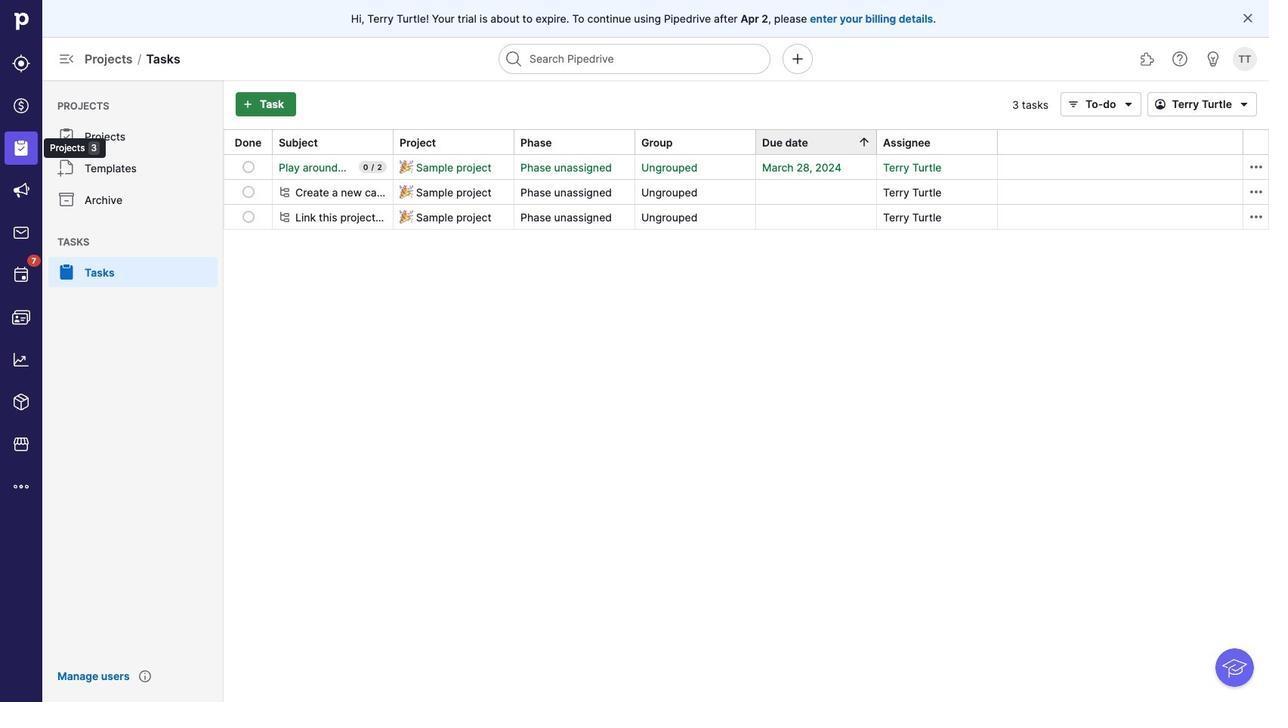 Task type: describe. For each thing, give the bounding box(es) containing it.
1 vertical spatial menu item
[[42, 257, 224, 287]]

sales inbox image
[[12, 224, 30, 242]]

quick help image
[[1172, 50, 1190, 68]]

2 row from the top
[[224, 179, 1269, 204]]

1 color undefined image from the top
[[57, 127, 76, 145]]

0 horizontal spatial color secondary image
[[279, 186, 291, 198]]

menu toggle image
[[57, 50, 76, 68]]

0 vertical spatial menu item
[[0, 127, 42, 169]]

Search Pipedrive field
[[499, 44, 771, 74]]

sales assistant image
[[1205, 50, 1223, 68]]

home image
[[10, 10, 33, 33]]

more image
[[12, 478, 30, 496]]

projects image
[[12, 139, 30, 157]]

color primary inverted image
[[239, 98, 257, 110]]

info image
[[139, 670, 151, 683]]

campaigns image
[[12, 181, 30, 200]]

quick add image
[[789, 50, 807, 68]]



Task type: locate. For each thing, give the bounding box(es) containing it.
1 horizontal spatial color primary image
[[1152, 98, 1170, 110]]

2 color undefined image from the top
[[57, 190, 76, 209]]

color secondary image for 1st row from the bottom of the page
[[1247, 208, 1266, 226]]

color secondary image
[[1247, 183, 1266, 201], [279, 186, 291, 198]]

row
[[224, 155, 1269, 179], [224, 179, 1269, 204], [224, 204, 1269, 229]]

grid
[[224, 128, 1270, 230]]

deals image
[[12, 97, 30, 115]]

color secondary image
[[1247, 158, 1266, 176], [1247, 208, 1266, 226], [279, 211, 291, 223]]

1 vertical spatial color undefined image
[[57, 190, 76, 209]]

3 row from the top
[[224, 204, 1269, 229]]

knowledge center bot, also known as kc bot is an onboarding assistant that allows you to see the list of onboarding items in one place for quick and easy reference. this improves your in-app experience. image
[[1216, 649, 1255, 687]]

insights image
[[12, 351, 30, 369]]

1 horizontal spatial color undefined image
[[57, 159, 76, 177]]

contacts image
[[12, 308, 30, 327]]

leads image
[[12, 54, 30, 73]]

products image
[[12, 393, 30, 411]]

2 horizontal spatial color primary image
[[1236, 95, 1254, 113]]

1 row from the top
[[224, 155, 1269, 179]]

1 vertical spatial color undefined image
[[12, 266, 30, 284]]

marketplace image
[[12, 435, 30, 453]]

3 color undefined image from the top
[[57, 263, 76, 281]]

0 horizontal spatial color primary image
[[859, 136, 871, 148]]

color undefined image
[[57, 127, 76, 145], [57, 190, 76, 209], [57, 263, 76, 281]]

0 vertical spatial color undefined image
[[57, 159, 76, 177]]

menu item
[[0, 127, 42, 169], [42, 257, 224, 287]]

color primary image
[[1236, 95, 1254, 113], [1152, 98, 1170, 110], [859, 136, 871, 148]]

1 horizontal spatial color secondary image
[[1247, 183, 1266, 201]]

2 vertical spatial color undefined image
[[57, 263, 76, 281]]

0 vertical spatial color undefined image
[[57, 127, 76, 145]]

color secondary image for third row from the bottom of the page
[[1247, 158, 1266, 176]]

menu
[[0, 0, 106, 702], [42, 80, 224, 702]]

0 horizontal spatial color undefined image
[[12, 266, 30, 284]]

color primary image
[[1243, 12, 1255, 24], [1120, 95, 1138, 113], [1065, 98, 1083, 110], [242, 161, 254, 173], [242, 186, 254, 198], [242, 211, 254, 223]]

color undefined image
[[57, 159, 76, 177], [12, 266, 30, 284]]



